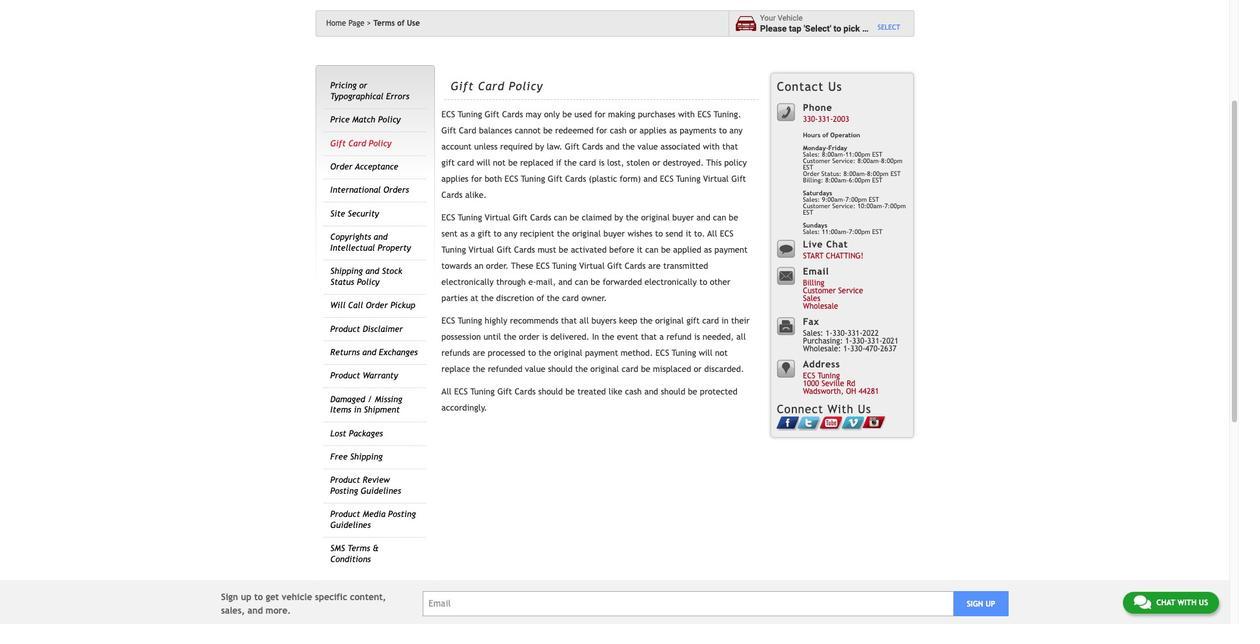 Task type: locate. For each thing, give the bounding box(es) containing it.
buyer up the before
[[604, 229, 625, 239]]

1 horizontal spatial terms
[[373, 19, 395, 28]]

0 horizontal spatial of
[[397, 19, 405, 28]]

card inside ecs tuning gift cards may only be used for making purchases with ecs tuning. gift card balances cannot be redeemed for cash or applies as payments to any account unless required by law. gift cards and the value associated with that gift card will not be replaced if the card is lost, stolen or destroyed. this policy applies for both ecs tuning gift cards (plastic form) and ecs tuning virtual gift cards alike.
[[459, 126, 477, 136]]

0 horizontal spatial sign
[[221, 592, 238, 603]]

product inside product media posting guidelines
[[330, 510, 360, 520]]

44281
[[859, 388, 879, 397]]

'select'
[[804, 23, 832, 33]]

service: down "friday"
[[833, 157, 856, 165]]

product down returns at the left of the page
[[330, 371, 360, 381]]

0 vertical spatial not
[[493, 158, 506, 168]]

are inside ecs tuning highly recommends that all buyers keep the original gift card in their possession until the order is delivered. in the event that a refund is needed, all refunds are processed to the original payment method. ecs tuning will not replace the refunded value should the original card be misplaced or discarded.
[[473, 349, 485, 358]]

shipping up status
[[330, 267, 363, 276]]

1 vertical spatial as
[[460, 229, 468, 239]]

cards down "refunded"
[[515, 387, 536, 397]]

posting inside product media posting guidelines
[[388, 510, 416, 520]]

value up stolen at the top of the page
[[638, 142, 658, 152]]

vehicle up more.
[[282, 592, 312, 603]]

us
[[828, 79, 843, 94], [858, 403, 872, 416], [1199, 599, 1209, 608]]

gift card policy link
[[330, 139, 392, 148]]

a right pick
[[862, 23, 867, 33]]

until
[[484, 333, 501, 342]]

cash inside all ecs tuning gift cards should be treated like cash and should be protected accordingly.
[[625, 387, 642, 397]]

1 sales: from the top
[[803, 151, 820, 158]]

customer
[[803, 157, 831, 165], [803, 203, 831, 210], [803, 287, 836, 296]]

that up policy
[[723, 142, 738, 152]]

a inside your vehicle please tap 'select' to pick a vehicle
[[862, 23, 867, 33]]

2 horizontal spatial a
[[862, 23, 867, 33]]

fax
[[803, 316, 820, 327]]

us for connect
[[858, 403, 872, 416]]

and inside all ecs tuning gift cards should be treated like cash and should be protected accordingly.
[[645, 387, 658, 397]]

is
[[599, 158, 605, 168], [542, 333, 548, 342], [694, 333, 700, 342]]

of for hours
[[823, 132, 829, 139]]

posting for product media posting guidelines
[[388, 510, 416, 520]]

are inside ecs tuning virtual gift cards can be claimed by the original buyer and can be sent as a gift to any recipient the original buyer wishes to send it to. all ecs tuning virtual gift cards must be activated before it can be applied as payment towards an order. these ecs tuning virtual gift cards are transmitted electronically through e-mail, and can be forwarded electronically to other parties at the discretion of the card owner.
[[648, 262, 661, 271]]

will inside ecs tuning highly recommends that all buyers keep the original gift card in their possession until the order is delivered. in the event that a refund is needed, all refunds are processed to the original payment method. ecs tuning will not replace the refunded value should the original card be misplaced or discarded.
[[699, 349, 713, 358]]

1000
[[803, 380, 819, 389]]

up inside sign up to get vehicle specific content, sales, and more.
[[241, 592, 252, 603]]

contact
[[777, 79, 824, 94]]

with right comments image
[[1178, 599, 1197, 608]]

0 vertical spatial us
[[828, 79, 843, 94]]

0 horizontal spatial chat
[[827, 239, 848, 250]]

1 vertical spatial value
[[525, 365, 546, 374]]

1 horizontal spatial is
[[599, 158, 605, 168]]

policy down errors
[[378, 115, 401, 125]]

policy
[[509, 79, 543, 93], [378, 115, 401, 125], [369, 139, 392, 148], [357, 277, 380, 287]]

applies down "purchases"
[[640, 126, 667, 136]]

tuning inside all ecs tuning gift cards should be treated like cash and should be protected accordingly.
[[471, 387, 495, 397]]

product for product warranty
[[330, 371, 360, 381]]

1 customer from the top
[[803, 157, 831, 165]]

terms inside 'sms terms & conditions'
[[348, 544, 370, 554]]

0 horizontal spatial electronically
[[442, 278, 494, 287]]

to left pick
[[834, 23, 842, 33]]

ecs tuning virtual gift cards can be claimed by the original buyer and can be sent as a gift to any recipient the original buyer wishes to send it to. all ecs tuning virtual gift cards must be activated before it can be applied as payment towards an order. these ecs tuning virtual gift cards are transmitted electronically through e-mail, and can be forwarded electronically to other parties at the discretion of the card owner.
[[442, 213, 748, 303]]

treated
[[578, 387, 606, 397]]

up for sign up to get vehicle specific content, sales, and more.
[[241, 592, 252, 603]]

vehicle right pick
[[869, 23, 897, 33]]

or up typographical
[[359, 81, 367, 91]]

typographical
[[330, 92, 384, 101]]

2 vertical spatial card
[[348, 139, 366, 148]]

0 horizontal spatial vehicle
[[282, 592, 312, 603]]

applies up alike.
[[442, 174, 469, 184]]

2 product from the top
[[330, 371, 360, 381]]

2 horizontal spatial card
[[478, 79, 505, 93]]

electronically down transmitted
[[645, 278, 697, 287]]

not inside ecs tuning gift cards may only be used for making purchases with ecs tuning. gift card balances cannot be redeemed for cash or applies as payments to any account unless required by law. gift cards and the value associated with that gift card will not be replaced if the card is lost, stolen or destroyed. this policy applies for both ecs tuning gift cards (plastic form) and ecs tuning virtual gift cards alike.
[[493, 158, 506, 168]]

sign inside button
[[967, 600, 984, 609]]

0 vertical spatial are
[[648, 262, 661, 271]]

0 vertical spatial cash
[[610, 126, 627, 136]]

2 vertical spatial as
[[704, 245, 712, 255]]

0 horizontal spatial order
[[330, 162, 353, 172]]

0 vertical spatial shipping
[[330, 267, 363, 276]]

1 horizontal spatial us
[[858, 403, 872, 416]]

2 horizontal spatial 331-
[[868, 337, 883, 346]]

free
[[330, 453, 348, 462]]

use
[[407, 19, 420, 28]]

gift down account
[[442, 158, 455, 168]]

3 customer from the top
[[803, 287, 836, 296]]

tuning.
[[714, 110, 741, 119]]

address ecs tuning 1000 seville rd wadsworth, oh 44281
[[803, 359, 879, 397]]

1 horizontal spatial a
[[660, 333, 664, 342]]

0 vertical spatial with
[[678, 110, 695, 119]]

2 horizontal spatial us
[[1199, 599, 1209, 608]]

0 horizontal spatial in
[[354, 406, 361, 415]]

of inside ecs tuning virtual gift cards can be claimed by the original buyer and can be sent as a gift to any recipient the original buyer wishes to send it to. all ecs tuning virtual gift cards must be activated before it can be applied as payment towards an order. these ecs tuning virtual gift cards are transmitted electronically through e-mail, and can be forwarded electronically to other parties at the discretion of the card owner.
[[537, 294, 544, 303]]

all down their in the right bottom of the page
[[737, 333, 746, 342]]

0 horizontal spatial as
[[460, 229, 468, 239]]

home page
[[326, 19, 365, 28]]

with
[[828, 403, 854, 416]]

1 vertical spatial any
[[504, 229, 518, 239]]

1 horizontal spatial as
[[669, 126, 677, 136]]

1 horizontal spatial with
[[703, 142, 720, 152]]

is right refund
[[694, 333, 700, 342]]

of inside hours of operation monday-friday sales: 8:00am-11:00pm est customer service: 8:00am-8:00pm est order status: 8:00am-8:00pm est billing: 8:00am-6:00pm est saturdays sales: 9:00am-7:00pm est customer service: 10:00am-7:00pm est sundays sales: 11:00am-7:00pm est
[[823, 132, 829, 139]]

alike.
[[465, 191, 487, 200]]

delivered.
[[551, 333, 590, 342]]

sales:
[[803, 151, 820, 158], [803, 196, 820, 203], [803, 229, 820, 236], [803, 329, 824, 339]]

shipping down packages
[[350, 453, 383, 462]]

any left the recipient
[[504, 229, 518, 239]]

0 vertical spatial posting
[[330, 487, 358, 496]]

of down mail,
[[537, 294, 544, 303]]

1 horizontal spatial 331-
[[848, 329, 863, 339]]

1 vertical spatial posting
[[388, 510, 416, 520]]

11:00pm
[[846, 151, 871, 158]]

comments image
[[1134, 595, 1152, 611]]

3 product from the top
[[330, 476, 360, 486]]

are left transmitted
[[648, 262, 661, 271]]

0 horizontal spatial gift
[[442, 158, 455, 168]]

shipping
[[330, 267, 363, 276], [350, 453, 383, 462]]

0 horizontal spatial any
[[504, 229, 518, 239]]

ecs tuning gift cards may only be used for making purchases with ecs tuning. gift card balances cannot be redeemed for cash or applies as payments to any account unless required by law. gift cards and the value associated with that gift card will not be replaced if the card is lost, stolen or destroyed. this policy applies for both ecs tuning gift cards (plastic form) and ecs tuning virtual gift cards alike.
[[442, 110, 747, 200]]

ecs
[[442, 110, 455, 119], [698, 110, 711, 119], [505, 174, 519, 184], [660, 174, 674, 184], [442, 213, 455, 223], [720, 229, 734, 239], [536, 262, 550, 271], [442, 316, 455, 326], [656, 349, 669, 358], [803, 372, 816, 381], [454, 387, 468, 397]]

0 vertical spatial in
[[722, 316, 729, 326]]

value right "refunded"
[[525, 365, 546, 374]]

discarded.
[[704, 365, 744, 374]]

customer service link
[[803, 287, 864, 296]]

guidelines
[[361, 487, 401, 496], [330, 521, 371, 531]]

method.
[[621, 349, 653, 358]]

friday
[[829, 145, 848, 152]]

and inside sign up to get vehicle specific content, sales, and more.
[[248, 606, 263, 616]]

1 horizontal spatial value
[[638, 142, 658, 152]]

not up the discarded.
[[715, 349, 728, 358]]

of for terms
[[397, 19, 405, 28]]

sign up button
[[954, 592, 1009, 617]]

status:
[[822, 170, 842, 178]]

ecs up accordingly.
[[454, 387, 468, 397]]

cards
[[502, 110, 523, 119], [582, 142, 603, 152], [565, 174, 586, 184], [442, 191, 463, 200], [530, 213, 551, 223], [514, 245, 535, 255], [625, 262, 646, 271], [515, 387, 536, 397]]

card down match
[[348, 139, 366, 148]]

8:00am- down '11:00pm'
[[844, 170, 867, 178]]

4 sales: from the top
[[803, 329, 824, 339]]

virtual down this
[[703, 174, 729, 184]]

and up the lost,
[[606, 142, 620, 152]]

0 vertical spatial will
[[477, 158, 491, 168]]

billing:
[[803, 177, 824, 184]]

product for product media posting guidelines
[[330, 510, 360, 520]]

gift inside ecs tuning highly recommends that all buyers keep the original gift card in their possession until the order is delivered. in the event that a refund is needed, all refunds are processed to the original payment method. ecs tuning will not replace the refunded value should the original card be misplaced or discarded.
[[687, 316, 700, 326]]

8:00am- up 6:00pm
[[858, 157, 881, 165]]

1 horizontal spatial electronically
[[645, 278, 697, 287]]

event
[[617, 333, 639, 342]]

posting down free
[[330, 487, 358, 496]]

all up accordingly.
[[442, 387, 452, 397]]

buyers
[[592, 316, 617, 326]]

0 horizontal spatial all
[[442, 387, 452, 397]]

in inside ecs tuning highly recommends that all buyers keep the original gift card in their possession until the order is delivered. in the event that a refund is needed, all refunds are processed to the original payment method. ecs tuning will not replace the refunded value should the original card be misplaced or discarded.
[[722, 316, 729, 326]]

for right redeemed
[[596, 126, 607, 136]]

billing link
[[803, 279, 825, 288]]

ecs down "destroyed."
[[660, 174, 674, 184]]

to inside ecs tuning highly recommends that all buyers keep the original gift card in their possession until the order is delivered. in the event that a refund is needed, all refunds are processed to the original payment method. ecs tuning will not replace the refunded value should the original card be misplaced or discarded.
[[528, 349, 536, 358]]

0 vertical spatial of
[[397, 19, 405, 28]]

0 vertical spatial vehicle
[[869, 23, 897, 33]]

0 vertical spatial guidelines
[[361, 487, 401, 496]]

and
[[606, 142, 620, 152], [644, 174, 658, 184], [697, 213, 711, 223], [374, 233, 388, 242], [366, 267, 379, 276], [559, 278, 572, 287], [363, 348, 376, 358], [645, 387, 658, 397], [248, 606, 263, 616]]

1 horizontal spatial all
[[737, 333, 746, 342]]

order right "call"
[[366, 301, 388, 311]]

and up "to."
[[697, 213, 711, 223]]

not inside ecs tuning highly recommends that all buyers keep the original gift card in their possession until the order is delivered. in the event that a refund is needed, all refunds are processed to the original payment method. ecs tuning will not replace the refunded value should the original card be misplaced or discarded.
[[715, 349, 728, 358]]

live chat start chatting!
[[803, 239, 864, 261]]

electronically
[[442, 278, 494, 287], [645, 278, 697, 287]]

should
[[548, 365, 573, 374], [538, 387, 563, 397], [661, 387, 686, 397]]

0 horizontal spatial are
[[473, 349, 485, 358]]

to left other
[[700, 278, 708, 287]]

2 sales: from the top
[[803, 196, 820, 203]]

refunds
[[442, 349, 470, 358]]

to down the tuning.
[[719, 126, 727, 136]]

is inside ecs tuning gift cards may only be used for making purchases with ecs tuning. gift card balances cannot be redeemed for cash or applies as payments to any account unless required by law. gift cards and the value associated with that gift card will not be replaced if the card is lost, stolen or destroyed. this policy applies for both ecs tuning gift cards (plastic form) and ecs tuning virtual gift cards alike.
[[599, 158, 605, 168]]

7:00pm down 10:00am-
[[849, 229, 871, 236]]

all left buyers
[[580, 316, 589, 326]]

product up returns at the left of the page
[[330, 324, 360, 334]]

sales: down billing: at top right
[[803, 196, 820, 203]]

claimed
[[582, 213, 612, 223]]

select
[[878, 23, 901, 31]]

phone 330-331-2003
[[803, 102, 850, 124]]

0 horizontal spatial value
[[525, 365, 546, 374]]

0 vertical spatial payment
[[715, 245, 748, 255]]

be down "only"
[[543, 126, 553, 136]]

order acceptance link
[[330, 162, 398, 172]]

cards up these
[[514, 245, 535, 255]]

sign inside sign up to get vehicle specific content, sales, and more.
[[221, 592, 238, 603]]

to inside ecs tuning gift cards may only be used for making purchases with ecs tuning. gift card balances cannot be redeemed for cash or applies as payments to any account unless required by law. gift cards and the value associated with that gift card will not be replaced if the card is lost, stolen or destroyed. this policy applies for both ecs tuning gift cards (plastic form) and ecs tuning virtual gift cards alike.
[[719, 126, 727, 136]]

1 horizontal spatial applies
[[640, 126, 667, 136]]

transmitted
[[663, 262, 708, 271]]

an
[[474, 262, 484, 271]]

and down misplaced
[[645, 387, 658, 397]]

0 horizontal spatial applies
[[442, 174, 469, 184]]

1 product from the top
[[330, 324, 360, 334]]

as right sent
[[460, 229, 468, 239]]

0 vertical spatial gift
[[442, 158, 455, 168]]

1 vertical spatial cash
[[625, 387, 642, 397]]

1 vertical spatial of
[[823, 132, 829, 139]]

posting right media
[[388, 510, 416, 520]]

or right misplaced
[[694, 365, 702, 374]]

be down send
[[661, 245, 671, 255]]

all
[[708, 229, 718, 239], [442, 387, 452, 397]]

sent
[[442, 229, 458, 239]]

ecs up account
[[442, 110, 455, 119]]

4 product from the top
[[330, 510, 360, 520]]

to up 'order.'
[[494, 229, 502, 239]]

guidelines down media
[[330, 521, 371, 531]]

0 vertical spatial gift card policy
[[451, 79, 543, 93]]

0 vertical spatial applies
[[640, 126, 667, 136]]

original up activated
[[572, 229, 601, 239]]

chat right comments image
[[1157, 599, 1176, 608]]

product left media
[[330, 510, 360, 520]]

0 vertical spatial by
[[535, 142, 544, 152]]

as down "to."
[[704, 245, 712, 255]]

330- inside phone 330-331-2003
[[803, 115, 818, 124]]

keep
[[619, 316, 638, 326]]

unless
[[474, 142, 498, 152]]

8:00pm right '11:00pm'
[[881, 157, 903, 165]]

are
[[648, 262, 661, 271], [473, 349, 485, 358]]

guidelines inside product media posting guidelines
[[330, 521, 371, 531]]

&
[[373, 544, 379, 554]]

returns
[[330, 348, 360, 358]]

of left use
[[397, 19, 405, 28]]

1 horizontal spatial up
[[986, 600, 996, 609]]

1 vertical spatial all
[[737, 333, 746, 342]]

site
[[330, 209, 345, 219]]

with up this
[[703, 142, 720, 152]]

the up the "wishes"
[[626, 213, 639, 223]]

1 horizontal spatial are
[[648, 262, 661, 271]]

1 horizontal spatial will
[[699, 349, 713, 358]]

can down this
[[713, 213, 727, 223]]

1 horizontal spatial in
[[722, 316, 729, 326]]

sms terms & conditions link
[[330, 544, 379, 565]]

sales,
[[221, 606, 245, 616]]

1 horizontal spatial that
[[641, 333, 657, 342]]

order up international
[[330, 162, 353, 172]]

1 horizontal spatial posting
[[388, 510, 416, 520]]

0 horizontal spatial terms
[[348, 544, 370, 554]]

1 horizontal spatial payment
[[715, 245, 748, 255]]

payment up other
[[715, 245, 748, 255]]

0 horizontal spatial not
[[493, 158, 506, 168]]

in inside damaged / missing items in shipment
[[354, 406, 361, 415]]

331-
[[818, 115, 833, 124], [848, 329, 863, 339], [868, 337, 883, 346]]

0 vertical spatial service:
[[833, 157, 856, 165]]

0 horizontal spatial posting
[[330, 487, 358, 496]]

ecs right both
[[505, 174, 519, 184]]

up inside sign up button
[[986, 600, 996, 609]]

guidelines inside product review posting guidelines
[[361, 487, 401, 496]]

any inside ecs tuning gift cards may only be used for making purchases with ecs tuning. gift card balances cannot be redeemed for cash or applies as payments to any account unless required by law. gift cards and the value associated with that gift card will not be replaced if the card is lost, stolen or destroyed. this policy applies for both ecs tuning gift cards (plastic form) and ecs tuning virtual gift cards alike.
[[730, 126, 743, 136]]

0 vertical spatial chat
[[827, 239, 848, 250]]

start chatting! link
[[803, 252, 864, 261]]

to left get
[[254, 592, 263, 603]]

3 sales: from the top
[[803, 229, 820, 236]]

0 vertical spatial any
[[730, 126, 743, 136]]

0 horizontal spatial a
[[471, 229, 475, 239]]

used
[[575, 110, 592, 119]]

tuning up towards
[[442, 245, 466, 255]]

guidelines for media
[[330, 521, 371, 531]]

1 horizontal spatial any
[[730, 126, 743, 136]]

terms right page
[[373, 19, 395, 28]]

to left send
[[655, 229, 663, 239]]

2 horizontal spatial order
[[803, 170, 820, 178]]

card inside ecs tuning virtual gift cards can be claimed by the original buyer and can be sent as a gift to any recipient the original buyer wishes to send it to. all ecs tuning virtual gift cards must be activated before it can be applied as payment towards an order. these ecs tuning virtual gift cards are transmitted electronically through e-mail, and can be forwarded electronically to other parties at the discretion of the card owner.
[[562, 294, 579, 303]]

and inside shipping and stock status policy
[[366, 267, 379, 276]]

2 vertical spatial a
[[660, 333, 664, 342]]

1 vertical spatial a
[[471, 229, 475, 239]]

1 horizontal spatial sign
[[967, 600, 984, 609]]

posting inside product review posting guidelines
[[330, 487, 358, 496]]

gift card policy up "balances"
[[451, 79, 543, 93]]

1 service: from the top
[[833, 157, 856, 165]]

wholesale:
[[803, 345, 841, 354]]

are down until
[[473, 349, 485, 358]]

terms
[[373, 19, 395, 28], [348, 544, 370, 554]]

contact us
[[777, 79, 843, 94]]

posting
[[330, 487, 358, 496], [388, 510, 416, 520]]

by inside ecs tuning virtual gift cards can be claimed by the original buyer and can be sent as a gift to any recipient the original buyer wishes to send it to. all ecs tuning virtual gift cards must be activated before it can be applied as payment towards an order. these ecs tuning virtual gift cards are transmitted electronically through e-mail, and can be forwarded electronically to other parties at the discretion of the card owner.
[[615, 213, 624, 223]]

virtual down activated
[[579, 262, 605, 271]]

1 vertical spatial gift card policy
[[330, 139, 392, 148]]

a inside ecs tuning highly recommends that all buyers keep the original gift card in their possession until the order is delivered. in the event that a refund is needed, all refunds are processed to the original payment method. ecs tuning will not replace the refunded value should the original card be misplaced or discarded.
[[660, 333, 664, 342]]

331- inside phone 330-331-2003
[[818, 115, 833, 124]]

for
[[595, 110, 606, 119], [596, 126, 607, 136], [471, 174, 482, 184]]

2 vertical spatial gift
[[687, 316, 700, 326]]

0 horizontal spatial payment
[[585, 349, 618, 358]]

balances
[[479, 126, 512, 136]]

1 horizontal spatial not
[[715, 349, 728, 358]]

0 vertical spatial a
[[862, 23, 867, 33]]

a inside ecs tuning virtual gift cards can be claimed by the original buyer and can be sent as a gift to any recipient the original buyer wishes to send it to. all ecs tuning virtual gift cards must be activated before it can be applied as payment towards an order. these ecs tuning virtual gift cards are transmitted electronically through e-mail, and can be forwarded electronically to other parties at the discretion of the card owner.
[[471, 229, 475, 239]]

1 vertical spatial not
[[715, 349, 728, 358]]

Email email field
[[423, 592, 954, 617]]

that inside ecs tuning gift cards may only be used for making purchases with ecs tuning. gift card balances cannot be redeemed for cash or applies as payments to any account unless required by law. gift cards and the value associated with that gift card will not be replaced if the card is lost, stolen or destroyed. this policy applies for both ecs tuning gift cards (plastic form) and ecs tuning virtual gift cards alike.
[[723, 142, 738, 152]]

2 service: from the top
[[833, 203, 856, 210]]

2 horizontal spatial as
[[704, 245, 712, 255]]

0 horizontal spatial it
[[637, 245, 643, 255]]

1 horizontal spatial card
[[459, 126, 477, 136]]

product inside product review posting guidelines
[[330, 476, 360, 486]]

must
[[538, 245, 556, 255]]

0 vertical spatial all
[[580, 316, 589, 326]]

replaced
[[520, 158, 554, 168]]

0 horizontal spatial with
[[678, 110, 695, 119]]

2003
[[833, 115, 850, 124]]

shipping and stock status policy
[[330, 267, 402, 287]]

review
[[363, 476, 390, 486]]

and right sales, in the left of the page
[[248, 606, 263, 616]]

vehicle
[[778, 14, 803, 23]]

2 vertical spatial customer
[[803, 287, 836, 296]]

service: left 10:00am-
[[833, 203, 856, 210]]

by left law.
[[535, 142, 544, 152]]

missing
[[375, 395, 402, 405]]

chat down 11:00am-
[[827, 239, 848, 250]]

page
[[349, 19, 365, 28]]

guidelines for review
[[361, 487, 401, 496]]

international orders link
[[330, 186, 409, 195]]

like
[[609, 387, 623, 397]]

0 horizontal spatial by
[[535, 142, 544, 152]]

service:
[[833, 157, 856, 165], [833, 203, 856, 210]]

card up needed,
[[702, 316, 719, 326]]

cash inside ecs tuning gift cards may only be used for making purchases with ecs tuning. gift card balances cannot be redeemed for cash or applies as payments to any account unless required by law. gift cards and the value associated with that gift card will not be replaced if the card is lost, stolen or destroyed. this policy applies for both ecs tuning gift cards (plastic form) and ecs tuning virtual gift cards alike.
[[610, 126, 627, 136]]

wadsworth,
[[803, 388, 844, 397]]

gift
[[451, 79, 474, 93], [485, 110, 500, 119], [442, 126, 456, 136], [330, 139, 346, 148], [565, 142, 580, 152], [548, 174, 563, 184], [732, 174, 746, 184], [513, 213, 528, 223], [497, 245, 512, 255], [608, 262, 622, 271], [498, 387, 512, 397]]

be down method.
[[641, 365, 651, 374]]

0 horizontal spatial will
[[477, 158, 491, 168]]

law.
[[547, 142, 562, 152]]

tap
[[789, 23, 802, 33]]

7:00pm right 9:00am-
[[885, 203, 906, 210]]

please
[[760, 23, 787, 33]]



Task type: vqa. For each thing, say whether or not it's contained in the screenshot.
second question sign icon from the top
no



Task type: describe. For each thing, give the bounding box(es) containing it.
more.
[[266, 606, 291, 616]]

should left treated at the bottom
[[538, 387, 563, 397]]

as inside ecs tuning gift cards may only be used for making purchases with ecs tuning. gift card balances cannot be redeemed for cash or applies as payments to any account unless required by law. gift cards and the value associated with that gift card will not be replaced if the card is lost, stolen or destroyed. this policy applies for both ecs tuning gift cards (plastic form) and ecs tuning virtual gift cards alike.
[[669, 126, 677, 136]]

email
[[803, 266, 829, 277]]

1- left 2022
[[846, 337, 853, 346]]

be right must
[[559, 245, 568, 255]]

value inside ecs tuning highly recommends that all buyers keep the original gift card in their possession until the order is delivered. in the event that a refund is needed, all refunds are processed to the original payment method. ecs tuning will not replace the refunded value should the original card be misplaced or discarded.
[[525, 365, 546, 374]]

order.
[[486, 262, 509, 271]]

tuning down "destroyed."
[[676, 174, 701, 184]]

product review posting guidelines
[[330, 476, 401, 496]]

tuning up possession
[[458, 316, 482, 326]]

can down the "wishes"
[[645, 245, 659, 255]]

shipping inside shipping and stock status policy
[[330, 267, 363, 276]]

cards up 'forwarded'
[[625, 262, 646, 271]]

be down required
[[508, 158, 518, 168]]

0 horizontal spatial us
[[828, 79, 843, 94]]

live
[[803, 239, 823, 250]]

470-
[[866, 345, 881, 354]]

wholesale
[[803, 302, 838, 311]]

and right the form)
[[644, 174, 658, 184]]

0 vertical spatial 8:00pm
[[881, 157, 903, 165]]

connect with us
[[777, 403, 872, 416]]

forwarded
[[603, 278, 642, 287]]

may
[[526, 110, 542, 119]]

chat with us
[[1157, 599, 1209, 608]]

ecs up sent
[[442, 213, 455, 223]]

accordingly.
[[442, 404, 487, 413]]

card up (plastic
[[580, 158, 596, 168]]

operation
[[831, 132, 861, 139]]

the down order
[[539, 349, 551, 358]]

destroyed.
[[663, 158, 704, 168]]

or down making at top
[[629, 126, 637, 136]]

be down policy
[[729, 213, 738, 223]]

tuning down alike.
[[458, 213, 482, 223]]

be left protected
[[688, 387, 698, 397]]

damaged
[[330, 395, 365, 405]]

cards left may
[[502, 110, 523, 119]]

customer inside email billing customer service sales wholesale
[[803, 287, 836, 296]]

sign for sign up to get vehicle specific content, sales, and more.
[[221, 592, 238, 603]]

cards left alike.
[[442, 191, 463, 200]]

policy inside shipping and stock status policy
[[357, 277, 380, 287]]

payment inside ecs tuning virtual gift cards can be claimed by the original buyer and can be sent as a gift to any recipient the original buyer wishes to send it to. all ecs tuning virtual gift cards must be activated before it can be applied as payment towards an order. these ecs tuning virtual gift cards are transmitted electronically through e-mail, and can be forwarded electronically to other parties at the discretion of the card owner.
[[715, 245, 748, 255]]

product disclaimer
[[330, 324, 403, 334]]

the down mail,
[[547, 294, 560, 303]]

posting for product review posting guidelines
[[330, 487, 358, 496]]

pickup
[[391, 301, 415, 311]]

us for chat
[[1199, 599, 1209, 608]]

ecs up possession
[[442, 316, 455, 326]]

gift inside ecs tuning gift cards may only be used for making purchases with ecs tuning. gift card balances cannot be redeemed for cash or applies as payments to any account unless required by law. gift cards and the value associated with that gift card will not be replaced if the card is lost, stolen or destroyed. this policy applies for both ecs tuning gift cards (plastic form) and ecs tuning virtual gift cards alike.
[[442, 158, 455, 168]]

8:00am- up the status:
[[822, 151, 846, 158]]

processed
[[488, 349, 526, 358]]

the up stolen at the top of the page
[[622, 142, 635, 152]]

product media posting guidelines link
[[330, 510, 416, 531]]

to inside sign up to get vehicle specific content, sales, and more.
[[254, 592, 263, 603]]

ecs up payments
[[698, 110, 711, 119]]

site security link
[[330, 209, 379, 219]]

redeemed
[[555, 126, 594, 136]]

1 vertical spatial for
[[596, 126, 607, 136]]

ecs right "to."
[[720, 229, 734, 239]]

free shipping link
[[330, 453, 383, 462]]

1 vertical spatial 8:00pm
[[867, 170, 889, 178]]

the right replace
[[473, 365, 485, 374]]

damaged / missing items in shipment
[[330, 395, 402, 415]]

sms
[[330, 544, 345, 554]]

tuning down refund
[[672, 349, 696, 358]]

highly
[[485, 316, 508, 326]]

2 horizontal spatial is
[[694, 333, 700, 342]]

parties
[[442, 294, 468, 303]]

possession
[[442, 333, 481, 342]]

discretion
[[496, 294, 534, 303]]

stock
[[382, 267, 402, 276]]

refunded
[[488, 365, 523, 374]]

0 horizontal spatial gift card policy
[[330, 139, 392, 148]]

can up owner.
[[575, 278, 588, 287]]

tuning down 'replaced'
[[521, 174, 545, 184]]

1 electronically from the left
[[442, 278, 494, 287]]

price match policy
[[330, 115, 401, 125]]

oh
[[846, 388, 857, 397]]

2 vertical spatial for
[[471, 174, 482, 184]]

1 vertical spatial that
[[561, 316, 577, 326]]

and inside copyrights and intellectual property
[[374, 233, 388, 242]]

2021
[[883, 337, 899, 346]]

acceptance
[[355, 162, 398, 172]]

0 horizontal spatial all
[[580, 316, 589, 326]]

product for product review posting guidelines
[[330, 476, 360, 486]]

1- up wholesale:
[[826, 329, 833, 339]]

before
[[609, 245, 635, 255]]

sms terms & conditions
[[330, 544, 379, 565]]

1 vertical spatial shipping
[[350, 453, 383, 462]]

virtual up an at the top left of page
[[469, 245, 494, 255]]

ecs inside address ecs tuning 1000 seville rd wadsworth, oh 44281
[[803, 372, 816, 381]]

monday-
[[803, 145, 829, 152]]

warranty
[[363, 371, 398, 381]]

the right in
[[602, 333, 615, 342]]

should down misplaced
[[661, 387, 686, 397]]

be left claimed
[[570, 213, 579, 223]]

should inside ecs tuning highly recommends that all buyers keep the original gift card in their possession until the order is delivered. in the event that a refund is needed, all refunds are processed to the original payment method. ecs tuning will not replace the refunded value should the original card be misplaced or discarded.
[[548, 365, 573, 374]]

1 horizontal spatial chat
[[1157, 599, 1176, 608]]

vehicle inside your vehicle please tap 'select' to pick a vehicle
[[869, 23, 897, 33]]

pricing or typographical errors link
[[330, 81, 409, 101]]

0 vertical spatial buyer
[[673, 213, 694, 223]]

the up processed at the bottom of page
[[504, 333, 517, 342]]

policy up may
[[509, 79, 543, 93]]

original up refund
[[655, 316, 684, 326]]

refund
[[667, 333, 692, 342]]

and right mail,
[[559, 278, 572, 287]]

virtual inside ecs tuning gift cards may only be used for making purchases with ecs tuning. gift card balances cannot be redeemed for cash or applies as payments to any account unless required by law. gift cards and the value associated with that gift card will not be replaced if the card is lost, stolen or destroyed. this policy applies for both ecs tuning gift cards (plastic form) and ecs tuning virtual gift cards alike.
[[703, 174, 729, 184]]

tuning up "balances"
[[458, 110, 482, 119]]

gift inside ecs tuning virtual gift cards can be claimed by the original buyer and can be sent as a gift to any recipient the original buyer wishes to send it to. all ecs tuning virtual gift cards must be activated before it can be applied as payment towards an order. these ecs tuning virtual gift cards are transmitted electronically through e-mail, and can be forwarded electronically to other parties at the discretion of the card owner.
[[478, 229, 491, 239]]

policy up acceptance at the left of page
[[369, 139, 392, 148]]

the right if
[[564, 158, 577, 168]]

cards left (plastic
[[565, 174, 586, 184]]

orders
[[384, 186, 409, 195]]

sales: inside fax sales: 1-330-331-2022 purchasing: 1-330-331-2021 wholesale: 1-330-470-2637
[[803, 329, 824, 339]]

get
[[266, 592, 279, 603]]

be up owner.
[[591, 278, 600, 287]]

gift inside all ecs tuning gift cards should be treated like cash and should be protected accordingly.
[[498, 387, 512, 397]]

0 horizontal spatial is
[[542, 333, 548, 342]]

pick
[[844, 23, 860, 33]]

will call order pickup
[[330, 301, 415, 311]]

1 horizontal spatial it
[[686, 229, 692, 239]]

account
[[442, 142, 472, 152]]

or right stolen at the top of the page
[[653, 158, 661, 168]]

items
[[330, 406, 351, 415]]

2 customer from the top
[[803, 203, 831, 210]]

recipient
[[520, 229, 555, 239]]

8:00am- up 9:00am-
[[825, 177, 849, 184]]

and down product disclaimer at the bottom left
[[363, 348, 376, 358]]

2 vertical spatial that
[[641, 333, 657, 342]]

any inside ecs tuning virtual gift cards can be claimed by the original buyer and can be sent as a gift to any recipient the original buyer wishes to send it to. all ecs tuning virtual gift cards must be activated before it can be applied as payment towards an order. these ecs tuning virtual gift cards are transmitted electronically through e-mail, and can be forwarded electronically to other parties at the discretion of the card owner.
[[504, 229, 518, 239]]

1 horizontal spatial order
[[366, 301, 388, 311]]

order inside hours of operation monday-friday sales: 8:00am-11:00pm est customer service: 8:00am-8:00pm est order status: 8:00am-8:00pm est billing: 8:00am-6:00pm est saturdays sales: 9:00am-7:00pm est customer service: 10:00am-7:00pm est sundays sales: 11:00am-7:00pm est
[[803, 170, 820, 178]]

e-
[[529, 278, 536, 287]]

replace
[[442, 365, 470, 374]]

by inside ecs tuning gift cards may only be used for making purchases with ecs tuning. gift card balances cannot be redeemed for cash or applies as payments to any account unless required by law. gift cards and the value associated with that gift card will not be replaced if the card is lost, stolen or destroyed. this policy applies for both ecs tuning gift cards (plastic form) and ecs tuning virtual gift cards alike.
[[535, 142, 544, 152]]

cards inside all ecs tuning gift cards should be treated like cash and should be protected accordingly.
[[515, 387, 536, 397]]

the right the recipient
[[557, 229, 570, 239]]

1 vertical spatial with
[[703, 142, 720, 152]]

damaged / missing items in shipment link
[[330, 395, 402, 415]]

cannot
[[515, 126, 541, 136]]

form)
[[620, 174, 641, 184]]

330- up wholesale:
[[833, 329, 848, 339]]

the right keep
[[640, 316, 653, 326]]

international orders
[[330, 186, 409, 195]]

status
[[330, 277, 354, 287]]

value inside ecs tuning gift cards may only be used for making purchases with ecs tuning. gift card balances cannot be redeemed for cash or applies as payments to any account unless required by law. gift cards and the value associated with that gift card will not be replaced if the card is lost, stolen or destroyed. this policy applies for both ecs tuning gift cards (plastic form) and ecs tuning virtual gift cards alike.
[[638, 142, 658, 152]]

will call order pickup link
[[330, 301, 415, 311]]

making
[[608, 110, 636, 119]]

1 horizontal spatial gift card policy
[[451, 79, 543, 93]]

2637
[[881, 345, 897, 354]]

site security
[[330, 209, 379, 219]]

original up like at the bottom of the page
[[591, 365, 619, 374]]

needed,
[[703, 333, 734, 342]]

330- down 2022
[[851, 345, 866, 354]]

card down account
[[457, 158, 474, 168]]

your
[[760, 14, 776, 23]]

be right "only"
[[563, 110, 572, 119]]

all inside ecs tuning virtual gift cards can be claimed by the original buyer and can be sent as a gift to any recipient the original buyer wishes to send it to. all ecs tuning virtual gift cards must be activated before it can be applied as payment towards an order. these ecs tuning virtual gift cards are transmitted electronically through e-mail, and can be forwarded electronically to other parties at the discretion of the card owner.
[[708, 229, 718, 239]]

payment inside ecs tuning highly recommends that all buyers keep the original gift card in their possession until the order is delivered. in the event that a refund is needed, all refunds are processed to the original payment method. ecs tuning will not replace the refunded value should the original card be misplaced or discarded.
[[585, 349, 618, 358]]

the up treated at the bottom
[[575, 365, 588, 374]]

copyrights
[[330, 233, 371, 242]]

will inside ecs tuning gift cards may only be used for making purchases with ecs tuning. gift card balances cannot be redeemed for cash or applies as payments to any account unless required by law. gift cards and the value associated with that gift card will not be replaced if the card is lost, stolen or destroyed. this policy applies for both ecs tuning gift cards (plastic form) and ecs tuning virtual gift cards alike.
[[477, 158, 491, 168]]

be left treated at the bottom
[[566, 387, 575, 397]]

if
[[556, 158, 562, 168]]

pricing
[[330, 81, 357, 91]]

activated
[[571, 245, 607, 255]]

to inside your vehicle please tap 'select' to pick a vehicle
[[834, 23, 842, 33]]

card down method.
[[622, 365, 639, 374]]

2 vertical spatial with
[[1178, 599, 1197, 608]]

330- left 2637
[[852, 337, 868, 346]]

0 horizontal spatial buyer
[[604, 229, 625, 239]]

send
[[666, 229, 683, 239]]

vehicle inside sign up to get vehicle specific content, sales, and more.
[[282, 592, 312, 603]]

2 electronically from the left
[[645, 278, 697, 287]]

all inside all ecs tuning gift cards should be treated like cash and should be protected accordingly.
[[442, 387, 452, 397]]

0 vertical spatial terms
[[373, 19, 395, 28]]

0 vertical spatial for
[[595, 110, 606, 119]]

ecs inside all ecs tuning gift cards should be treated like cash and should be protected accordingly.
[[454, 387, 468, 397]]

virtual down alike.
[[485, 213, 511, 223]]

cards down redeemed
[[582, 142, 603, 152]]

or inside "pricing or typographical errors"
[[359, 81, 367, 91]]

home page link
[[326, 19, 371, 28]]

tuning down must
[[552, 262, 577, 271]]

lost packages link
[[330, 429, 383, 439]]

chat inside the live chat start chatting!
[[827, 239, 848, 250]]

10:00am-
[[858, 203, 885, 210]]

the right at
[[481, 294, 494, 303]]

be inside ecs tuning highly recommends that all buyers keep the original gift card in their possession until the order is delivered. in the event that a refund is needed, all refunds are processed to the original payment method. ecs tuning will not replace the refunded value should the original card be misplaced or discarded.
[[641, 365, 651, 374]]

1- right wholesale:
[[844, 345, 851, 354]]

0 vertical spatial card
[[478, 79, 505, 93]]

or inside ecs tuning highly recommends that all buyers keep the original gift card in their possession until the order is delivered. in the event that a refund is needed, all refunds are processed to the original payment method. ecs tuning will not replace the refunded value should the original card be misplaced or discarded.
[[694, 365, 702, 374]]

product warranty
[[330, 371, 398, 381]]

ecs up misplaced
[[656, 349, 669, 358]]

tuning inside address ecs tuning 1000 seville rd wadsworth, oh 44281
[[818, 372, 840, 381]]

up for sign up
[[986, 600, 996, 609]]

cards up the recipient
[[530, 213, 551, 223]]

email billing customer service sales wholesale
[[803, 266, 864, 311]]

can up the recipient
[[554, 213, 567, 223]]

ecs up mail,
[[536, 262, 550, 271]]

original up the "wishes"
[[641, 213, 670, 223]]

product for product disclaimer
[[330, 324, 360, 334]]

at
[[471, 294, 479, 303]]

errors
[[386, 92, 409, 101]]

7:00pm down 6:00pm
[[846, 196, 867, 203]]

sign for sign up
[[967, 600, 984, 609]]

copyrights and intellectual property link
[[330, 233, 411, 253]]

product disclaimer link
[[330, 324, 403, 334]]

phone
[[803, 102, 833, 113]]

original down 'delivered.'
[[554, 349, 583, 358]]



